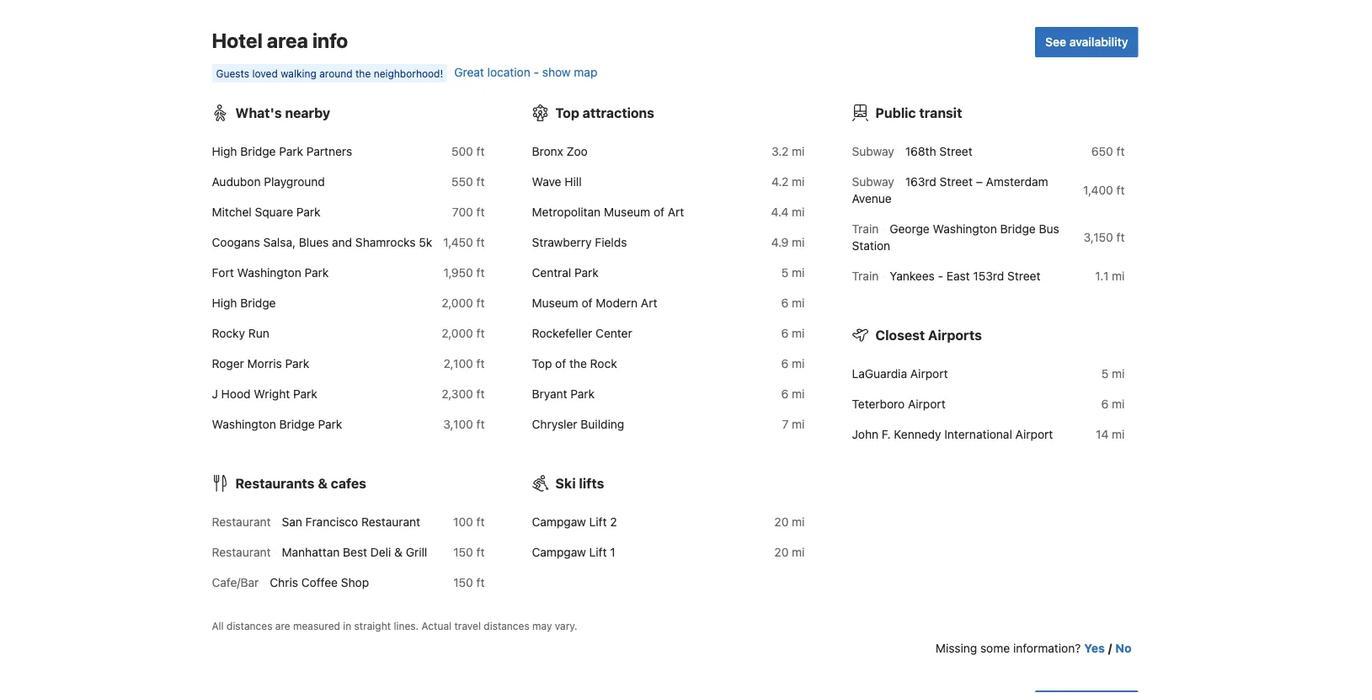 Task type: vqa. For each thing, say whether or not it's contained in the screenshot.
United
no



Task type: describe. For each thing, give the bounding box(es) containing it.
park right morris
[[285, 357, 309, 371]]

550 ft
[[452, 175, 485, 189]]

great location - show map link
[[454, 65, 598, 79]]

3,150 ft
[[1084, 230, 1125, 244]]

5 mi for central park
[[782, 266, 805, 280]]

ft right 650 at right
[[1117, 144, 1125, 158]]

coogans salsa, blues and shamrocks 5k
[[212, 235, 433, 249]]

mi for bryant park
[[792, 387, 805, 401]]

guests loved walking around the neighborhood!
[[216, 67, 443, 79]]

1 vertical spatial -
[[938, 269, 944, 283]]

20 for campgaw lift 1
[[775, 545, 789, 559]]

chrysler building
[[532, 417, 625, 431]]

vary.
[[555, 620, 578, 632]]

top attractions
[[556, 105, 655, 121]]

6 mi for top of the rock
[[782, 357, 805, 371]]

some
[[981, 642, 1010, 655]]

mi for top of the rock
[[792, 357, 805, 371]]

ft down 1,950 ft
[[477, 296, 485, 310]]

wright
[[254, 387, 290, 401]]

partners
[[307, 144, 352, 158]]

0 horizontal spatial museum
[[532, 296, 579, 310]]

2 vertical spatial washington
[[212, 417, 276, 431]]

150 ft for manhattan best deli & grill
[[454, 545, 485, 559]]

yes button
[[1085, 640, 1105, 657]]

1.1 mi
[[1096, 269, 1125, 283]]

mi for wave hill
[[792, 175, 805, 189]]

ft up travel
[[477, 576, 485, 590]]

playground
[[264, 175, 325, 189]]

6 for rockefeller center
[[782, 326, 789, 340]]

straight
[[354, 620, 391, 632]]

chris
[[270, 576, 298, 590]]

ft down 100 ft
[[477, 545, 485, 559]]

restaurants
[[236, 476, 315, 492]]

6 for museum of modern art
[[782, 296, 789, 310]]

mi for metropolitan museum of art
[[792, 205, 805, 219]]

audubon playground
[[212, 175, 325, 189]]

mitchel
[[212, 205, 252, 219]]

6 mi for teterboro airport
[[1102, 397, 1125, 411]]

square
[[255, 205, 293, 219]]

park up blues
[[296, 205, 321, 219]]

1,950
[[444, 266, 473, 280]]

subway for 163rd street – amsterdam avenue
[[852, 175, 895, 189]]

650 ft
[[1092, 144, 1125, 158]]

lifts
[[579, 476, 604, 492]]

park up playground
[[279, 144, 303, 158]]

no button
[[1116, 640, 1132, 657]]

great location - show map
[[454, 65, 598, 79]]

mi for john f. kennedy international airport
[[1112, 428, 1125, 441]]

mi for campgaw lift 2
[[792, 515, 805, 529]]

100 ft
[[453, 515, 485, 529]]

high for high bridge park partners
[[212, 144, 237, 158]]

20 mi for 1
[[775, 545, 805, 559]]

central park
[[532, 266, 599, 280]]

zoo
[[567, 144, 588, 158]]

fort washington park
[[212, 266, 329, 280]]

3,150
[[1084, 230, 1114, 244]]

bridge for 3,100 ft
[[279, 417, 315, 431]]

ft right 550
[[477, 175, 485, 189]]

east
[[947, 269, 970, 283]]

missing some information? yes / no
[[936, 642, 1132, 655]]

metropolitan museum of art
[[532, 205, 684, 219]]

5 mi for laguardia airport
[[1102, 367, 1125, 381]]

all
[[212, 620, 224, 632]]

2,100 ft
[[444, 357, 485, 371]]

1,400 ft
[[1084, 183, 1125, 197]]

cafes
[[331, 476, 366, 492]]

airport for laguardia airport
[[911, 367, 948, 381]]

actual
[[422, 620, 452, 632]]

ft right 500
[[477, 144, 485, 158]]

top for top attractions
[[556, 105, 580, 121]]

amsterdam
[[986, 175, 1049, 189]]

neighborhood!
[[374, 67, 443, 79]]

laguardia
[[852, 367, 908, 381]]

strawberry fields
[[532, 235, 627, 249]]

rocky run
[[212, 326, 269, 340]]

ft right 2,300
[[477, 387, 485, 401]]

3.2 mi
[[772, 144, 805, 158]]

ft up 2,100 ft
[[477, 326, 485, 340]]

street for 163rd
[[940, 175, 973, 189]]

walking
[[281, 67, 317, 79]]

mi for laguardia airport
[[1112, 367, 1125, 381]]

ski
[[556, 476, 576, 492]]

2,300 ft
[[442, 387, 485, 401]]

park up cafes
[[318, 417, 342, 431]]

650
[[1092, 144, 1114, 158]]

john f. kennedy international airport
[[852, 428, 1054, 441]]

yes
[[1085, 642, 1105, 655]]

lift for 2
[[589, 515, 607, 529]]

travel
[[455, 620, 481, 632]]

bronx
[[532, 144, 564, 158]]

campgaw for campgaw lift 1
[[532, 545, 586, 559]]

rockefeller
[[532, 326, 593, 340]]

ft right 1,950
[[477, 266, 485, 280]]

lines.
[[394, 620, 419, 632]]

2 distances from the left
[[484, 620, 530, 632]]

/
[[1109, 642, 1113, 655]]

restaurant for manhattan best deli & grill
[[212, 545, 271, 559]]

2,000 ft for high bridge
[[442, 296, 485, 310]]

mi for museum of modern art
[[792, 296, 805, 310]]

mi for rockefeller center
[[792, 326, 805, 340]]

public
[[876, 105, 916, 121]]

guests
[[216, 67, 249, 79]]

airports
[[929, 327, 982, 343]]

campgaw lift 2
[[532, 515, 617, 529]]

international
[[945, 428, 1013, 441]]

avenue
[[852, 192, 892, 205]]

loved
[[252, 67, 278, 79]]

6 mi for rockefeller center
[[782, 326, 805, 340]]

1,950 ft
[[444, 266, 485, 280]]

see availability
[[1046, 35, 1129, 49]]

2,300
[[442, 387, 473, 401]]

3,100
[[444, 417, 473, 431]]

location
[[488, 65, 531, 79]]

hood
[[221, 387, 251, 401]]

manhattan
[[282, 545, 340, 559]]

ft right 3,100
[[477, 417, 485, 431]]

20 mi for 2
[[775, 515, 805, 529]]

coffee
[[301, 576, 338, 590]]

blues
[[299, 235, 329, 249]]

bryant
[[532, 387, 568, 401]]

ft right 1,400
[[1117, 183, 1125, 197]]

4.4 mi
[[771, 205, 805, 219]]

george washington bridge bus station
[[852, 222, 1060, 253]]

restaurants & cafes
[[236, 476, 366, 492]]

163rd
[[906, 175, 937, 189]]

what's
[[236, 105, 282, 121]]

2,000 for bridge
[[442, 296, 473, 310]]

washington for george
[[933, 222, 997, 236]]

150 ft for chris coffee shop
[[454, 576, 485, 590]]

teterboro airport
[[852, 397, 946, 411]]

j
[[212, 387, 218, 401]]

4.2 mi
[[772, 175, 805, 189]]

hill
[[565, 175, 582, 189]]

park right wright
[[293, 387, 317, 401]]

500 ft
[[452, 144, 485, 158]]

kennedy
[[894, 428, 942, 441]]

150 for manhattan best deli & grill
[[454, 545, 473, 559]]



Task type: locate. For each thing, give the bounding box(es) containing it.
1 vertical spatial 5
[[1102, 367, 1109, 381]]

2,000 down 1,950
[[442, 296, 473, 310]]

5 up 14
[[1102, 367, 1109, 381]]

restaurant for san francisco restaurant
[[212, 515, 271, 529]]

rocky
[[212, 326, 245, 340]]

2 vertical spatial street
[[1008, 269, 1041, 283]]

0 vertical spatial 150 ft
[[454, 545, 485, 559]]

hotel area info
[[212, 29, 348, 52]]

2 20 from the top
[[775, 545, 789, 559]]

great
[[454, 65, 484, 79]]

1 150 from the top
[[454, 545, 473, 559]]

163rd street – amsterdam avenue
[[852, 175, 1049, 205]]

1.1
[[1096, 269, 1109, 283]]

mi for central park
[[792, 266, 805, 280]]

0 vertical spatial of
[[654, 205, 665, 219]]

2 20 mi from the top
[[775, 545, 805, 559]]

150 for chris coffee shop
[[454, 576, 473, 590]]

park down blues
[[305, 266, 329, 280]]

2,000 ft for rocky run
[[442, 326, 485, 340]]

mi for strawberry fields
[[792, 235, 805, 249]]

2 vertical spatial of
[[555, 357, 566, 371]]

1 20 from the top
[[775, 515, 789, 529]]

chris coffee shop
[[270, 576, 369, 590]]

0 horizontal spatial of
[[555, 357, 566, 371]]

0 vertical spatial 5 mi
[[782, 266, 805, 280]]

ft right 2,100
[[477, 357, 485, 371]]

street
[[940, 144, 973, 158], [940, 175, 973, 189], [1008, 269, 1041, 283]]

6 for bryant park
[[782, 387, 789, 401]]

0 horizontal spatial the
[[356, 67, 371, 79]]

ft
[[477, 144, 485, 158], [1117, 144, 1125, 158], [477, 175, 485, 189], [1117, 183, 1125, 197], [477, 205, 485, 219], [1117, 230, 1125, 244], [477, 235, 485, 249], [477, 266, 485, 280], [477, 296, 485, 310], [477, 326, 485, 340], [477, 357, 485, 371], [477, 387, 485, 401], [477, 417, 485, 431], [477, 515, 485, 529], [477, 545, 485, 559], [477, 576, 485, 590]]

1 train from the top
[[852, 222, 879, 236]]

1 horizontal spatial top
[[556, 105, 580, 121]]

0 vertical spatial the
[[356, 67, 371, 79]]

fort
[[212, 266, 234, 280]]

around
[[319, 67, 353, 79]]

train up 'station'
[[852, 222, 879, 236]]

high up audubon
[[212, 144, 237, 158]]

1 lift from the top
[[589, 515, 607, 529]]

1 horizontal spatial 5
[[1102, 367, 1109, 381]]

20 mi
[[775, 515, 805, 529], [775, 545, 805, 559]]

0 vertical spatial 20
[[775, 515, 789, 529]]

1 horizontal spatial museum
[[604, 205, 651, 219]]

campgaw for campgaw lift 2
[[532, 515, 586, 529]]

subway for 168th street
[[852, 144, 895, 158]]

bridge up audubon playground at the top left of the page
[[240, 144, 276, 158]]

5 down 4.9 mi
[[782, 266, 789, 280]]

550
[[452, 175, 473, 189]]

yankees - east 153rd street
[[890, 269, 1041, 283]]

6 mi for museum of modern art
[[782, 296, 805, 310]]

mi
[[792, 144, 805, 158], [792, 175, 805, 189], [792, 205, 805, 219], [792, 235, 805, 249], [792, 266, 805, 280], [1112, 269, 1125, 283], [792, 296, 805, 310], [792, 326, 805, 340], [792, 357, 805, 371], [1112, 367, 1125, 381], [792, 387, 805, 401], [1112, 397, 1125, 411], [792, 417, 805, 431], [1112, 428, 1125, 441], [792, 515, 805, 529], [792, 545, 805, 559]]

0 horizontal spatial top
[[532, 357, 552, 371]]

washington bridge park
[[212, 417, 342, 431]]

1 horizontal spatial the
[[570, 357, 587, 371]]

7
[[782, 417, 789, 431]]

train down 'station'
[[852, 269, 879, 283]]

1 horizontal spatial &
[[394, 545, 403, 559]]

airport for teterboro airport
[[908, 397, 946, 411]]

modern
[[596, 296, 638, 310]]

art for metropolitan museum of art
[[668, 205, 684, 219]]

wave hill
[[532, 175, 582, 189]]

1 vertical spatial train
[[852, 269, 879, 283]]

5 mi down 4.9 mi
[[782, 266, 805, 280]]

100
[[453, 515, 473, 529]]

1 20 mi from the top
[[775, 515, 805, 529]]

500
[[452, 144, 473, 158]]

ft right the 100
[[477, 515, 485, 529]]

6 for teterboro airport
[[1102, 397, 1109, 411]]

150 down the 100
[[454, 545, 473, 559]]

roger
[[212, 357, 244, 371]]

1 vertical spatial 5 mi
[[1102, 367, 1125, 381]]

6 for top of the rock
[[782, 357, 789, 371]]

lift left 2
[[589, 515, 607, 529]]

of for art
[[582, 296, 593, 310]]

1 vertical spatial art
[[641, 296, 658, 310]]

of for rock
[[555, 357, 566, 371]]

morris
[[247, 357, 282, 371]]

0 vertical spatial subway
[[852, 144, 895, 158]]

14
[[1096, 428, 1109, 441]]

0 vertical spatial 5
[[782, 266, 789, 280]]

yankees
[[890, 269, 935, 283]]

bridge for 2,000 ft
[[240, 296, 276, 310]]

1 vertical spatial 20
[[775, 545, 789, 559]]

mitchel square park
[[212, 205, 321, 219]]

lift left "1"
[[589, 545, 607, 559]]

20 for campgaw lift 2
[[775, 515, 789, 529]]

1 distances from the left
[[227, 620, 273, 632]]

manhattan best deli & grill
[[282, 545, 427, 559]]

2 horizontal spatial of
[[654, 205, 665, 219]]

1 vertical spatial airport
[[908, 397, 946, 411]]

2 vertical spatial airport
[[1016, 428, 1054, 441]]

2,100
[[444, 357, 473, 371]]

0 horizontal spatial -
[[534, 65, 539, 79]]

campgaw up campgaw lift 1
[[532, 515, 586, 529]]

1 vertical spatial lift
[[589, 545, 607, 559]]

2 train from the top
[[852, 269, 879, 283]]

mi for teterboro airport
[[1112, 397, 1125, 411]]

center
[[596, 326, 633, 340]]

1 vertical spatial museum
[[532, 296, 579, 310]]

2 high from the top
[[212, 296, 237, 310]]

1 vertical spatial campgaw
[[532, 545, 586, 559]]

2 campgaw from the top
[[532, 545, 586, 559]]

1 vertical spatial 150
[[454, 576, 473, 590]]

1 vertical spatial top
[[532, 357, 552, 371]]

0 vertical spatial campgaw
[[532, 515, 586, 529]]

top of the rock
[[532, 357, 617, 371]]

museum down central
[[532, 296, 579, 310]]

in
[[343, 620, 352, 632]]

2 150 from the top
[[454, 576, 473, 590]]

4.9
[[772, 235, 789, 249]]

francisco
[[306, 515, 358, 529]]

are
[[275, 620, 290, 632]]

distances right 'all'
[[227, 620, 273, 632]]

- left east
[[938, 269, 944, 283]]

1 2,000 from the top
[[442, 296, 473, 310]]

george
[[890, 222, 930, 236]]

2 2,000 from the top
[[442, 326, 473, 340]]

0 vertical spatial airport
[[911, 367, 948, 381]]

art
[[668, 205, 684, 219], [641, 296, 658, 310]]

0 vertical spatial washington
[[933, 222, 997, 236]]

mi for chrysler building
[[792, 417, 805, 431]]

public transit
[[876, 105, 963, 121]]

2,000 up 2,100
[[442, 326, 473, 340]]

restaurant up deli
[[362, 515, 420, 529]]

4.4
[[771, 205, 789, 219]]

1 horizontal spatial 5 mi
[[1102, 367, 1125, 381]]

bridge left bus on the right
[[1001, 222, 1036, 236]]

1 high from the top
[[212, 144, 237, 158]]

0 horizontal spatial &
[[318, 476, 328, 492]]

1 vertical spatial 150 ft
[[454, 576, 485, 590]]

1 horizontal spatial -
[[938, 269, 944, 283]]

transit
[[920, 105, 963, 121]]

0 vertical spatial street
[[940, 144, 973, 158]]

1 vertical spatial of
[[582, 296, 593, 310]]

street for 168th
[[940, 144, 973, 158]]

washington down the salsa,
[[237, 266, 301, 280]]

1,400
[[1084, 183, 1114, 197]]

washington inside george washington bridge bus station
[[933, 222, 997, 236]]

2 150 ft from the top
[[454, 576, 485, 590]]

0 vertical spatial top
[[556, 105, 580, 121]]

mi for bronx zoo
[[792, 144, 805, 158]]

park down strawberry fields
[[575, 266, 599, 280]]

bryant park
[[532, 387, 595, 401]]

0 vertical spatial lift
[[589, 515, 607, 529]]

0 horizontal spatial 5
[[782, 266, 789, 280]]

150 up travel
[[454, 576, 473, 590]]

700
[[452, 205, 473, 219]]

1 horizontal spatial distances
[[484, 620, 530, 632]]

train for yankees - east 153rd street
[[852, 269, 879, 283]]

audubon
[[212, 175, 261, 189]]

f.
[[882, 428, 891, 441]]

6 mi for bryant park
[[782, 387, 805, 401]]

150 ft up travel
[[454, 576, 485, 590]]

all distances are measured in straight lines. actual travel distances may vary.
[[212, 620, 578, 632]]

see
[[1046, 35, 1067, 49]]

-
[[534, 65, 539, 79], [938, 269, 944, 283]]

washington for fort
[[237, 266, 301, 280]]

–
[[976, 175, 983, 189]]

1 vertical spatial &
[[394, 545, 403, 559]]

2 lift from the top
[[589, 545, 607, 559]]

0 vertical spatial &
[[318, 476, 328, 492]]

1 horizontal spatial art
[[668, 205, 684, 219]]

lift for 1
[[589, 545, 607, 559]]

rockefeller center
[[532, 326, 633, 340]]

0 vertical spatial art
[[668, 205, 684, 219]]

& right deli
[[394, 545, 403, 559]]

5 mi
[[782, 266, 805, 280], [1102, 367, 1125, 381]]

150 ft down 100 ft
[[454, 545, 485, 559]]

deli
[[371, 545, 391, 559]]

the
[[356, 67, 371, 79], [570, 357, 587, 371]]

0 horizontal spatial 5 mi
[[782, 266, 805, 280]]

campgaw down "campgaw lift 2"
[[532, 545, 586, 559]]

1 150 ft from the top
[[454, 545, 485, 559]]

150 ft
[[454, 545, 485, 559], [454, 576, 485, 590]]

art for museum of modern art
[[641, 296, 658, 310]]

2,000 for run
[[442, 326, 473, 340]]

2,000 ft down 1,950 ft
[[442, 296, 485, 310]]

subway up avenue
[[852, 175, 895, 189]]

restaurant
[[212, 515, 271, 529], [362, 515, 420, 529], [212, 545, 271, 559]]

2 subway from the top
[[852, 175, 895, 189]]

park up chrysler building
[[571, 387, 595, 401]]

airport down closest airports
[[911, 367, 948, 381]]

street right 168th
[[940, 144, 973, 158]]

5 for airport
[[1102, 367, 1109, 381]]

1 vertical spatial 20 mi
[[775, 545, 805, 559]]

no
[[1116, 642, 1132, 655]]

high bridge park partners
[[212, 144, 352, 158]]

street right 153rd
[[1008, 269, 1041, 283]]

campgaw
[[532, 515, 586, 529], [532, 545, 586, 559]]

street inside 163rd street – amsterdam avenue
[[940, 175, 973, 189]]

high down fort
[[212, 296, 237, 310]]

ft right 3,150
[[1117, 230, 1125, 244]]

distances left the may
[[484, 620, 530, 632]]

1 vertical spatial washington
[[237, 266, 301, 280]]

1 vertical spatial 2,000 ft
[[442, 326, 485, 340]]

0 vertical spatial train
[[852, 222, 879, 236]]

1 subway from the top
[[852, 144, 895, 158]]

the left rock
[[570, 357, 587, 371]]

0 vertical spatial 20 mi
[[775, 515, 805, 529]]

high for high bridge
[[212, 296, 237, 310]]

train for george washington bridge bus station
[[852, 222, 879, 236]]

- left show
[[534, 65, 539, 79]]

0 vertical spatial 2,000 ft
[[442, 296, 485, 310]]

attractions
[[583, 105, 655, 121]]

2,000 ft
[[442, 296, 485, 310], [442, 326, 485, 340]]

1 2,000 ft from the top
[[442, 296, 485, 310]]

washington down hood
[[212, 417, 276, 431]]

washington down 163rd street – amsterdam avenue
[[933, 222, 997, 236]]

1
[[610, 545, 616, 559]]

subway down the public
[[852, 144, 895, 158]]

restaurant up cafe/bar
[[212, 545, 271, 559]]

2,000 ft up 2,100 ft
[[442, 326, 485, 340]]

0 vertical spatial museum
[[604, 205, 651, 219]]

cafe/bar
[[212, 576, 259, 590]]

laguardia airport
[[852, 367, 948, 381]]

3,100 ft
[[444, 417, 485, 431]]

bridge inside george washington bridge bus station
[[1001, 222, 1036, 236]]

0 vertical spatial 2,000
[[442, 296, 473, 310]]

bridge for 500 ft
[[240, 144, 276, 158]]

0 horizontal spatial art
[[641, 296, 658, 310]]

700 ft
[[452, 205, 485, 219]]

top up the bronx zoo
[[556, 105, 580, 121]]

1 vertical spatial 2,000
[[442, 326, 473, 340]]

ft right the '1,450'
[[477, 235, 485, 249]]

5 for park
[[782, 266, 789, 280]]

mi for campgaw lift 1
[[792, 545, 805, 559]]

top for top of the rock
[[532, 357, 552, 371]]

top up 'bryant'
[[532, 357, 552, 371]]

coogans
[[212, 235, 260, 249]]

bronx zoo
[[532, 144, 588, 158]]

4.2
[[772, 175, 789, 189]]

& left cafes
[[318, 476, 328, 492]]

1 campgaw from the top
[[532, 515, 586, 529]]

san
[[282, 515, 302, 529]]

lift
[[589, 515, 607, 529], [589, 545, 607, 559]]

restaurant left san
[[212, 515, 271, 529]]

1 vertical spatial street
[[940, 175, 973, 189]]

run
[[248, 326, 269, 340]]

museum up fields
[[604, 205, 651, 219]]

1 vertical spatial high
[[212, 296, 237, 310]]

0 vertical spatial 150
[[454, 545, 473, 559]]

0 horizontal spatial distances
[[227, 620, 273, 632]]

airport right international
[[1016, 428, 1054, 441]]

strawberry
[[532, 235, 592, 249]]

street left –
[[940, 175, 973, 189]]

airport up kennedy
[[908, 397, 946, 411]]

bridge down wright
[[279, 417, 315, 431]]

roger morris park
[[212, 357, 309, 371]]

0 vertical spatial -
[[534, 65, 539, 79]]

ft right 700 on the left top
[[477, 205, 485, 219]]

1 vertical spatial the
[[570, 357, 587, 371]]

5 mi up 14 mi
[[1102, 367, 1125, 381]]

0 vertical spatial high
[[212, 144, 237, 158]]

1 vertical spatial subway
[[852, 175, 895, 189]]

information?
[[1014, 642, 1081, 655]]

5k
[[419, 235, 433, 249]]

bridge up 'run'
[[240, 296, 276, 310]]

the right around
[[356, 67, 371, 79]]

1 horizontal spatial of
[[582, 296, 593, 310]]

airport
[[911, 367, 948, 381], [908, 397, 946, 411], [1016, 428, 1054, 441]]

2 2,000 ft from the top
[[442, 326, 485, 340]]

150
[[454, 545, 473, 559], [454, 576, 473, 590]]



